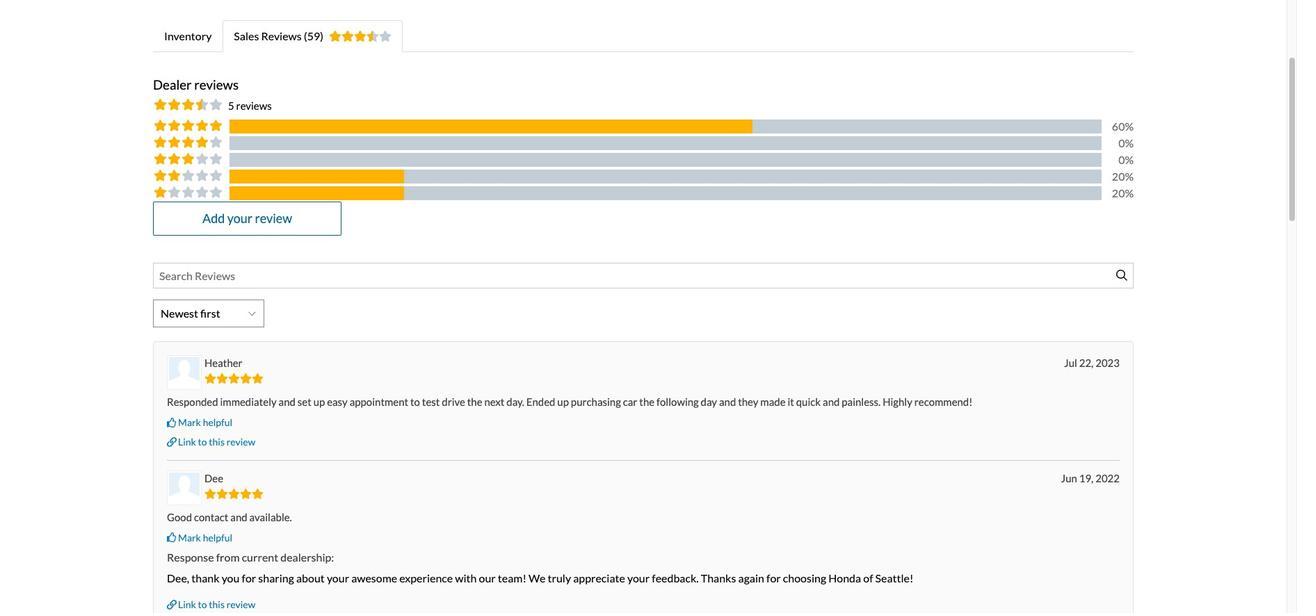 Task type: describe. For each thing, give the bounding box(es) containing it.
choosing
[[783, 572, 827, 585]]

link image
[[167, 438, 177, 447]]

painless.
[[842, 396, 881, 408]]

immediately
[[220, 396, 277, 408]]

dee, thank you for sharing about your awesome experience with our team! we truly appreciate your feedback. thanks again for choosing honda of seattle!
[[167, 572, 914, 585]]

response
[[167, 551, 214, 564]]

dealer
[[153, 76, 192, 92]]

(59)
[[304, 29, 324, 42]]

reviews
[[261, 29, 302, 42]]

star image right (59)
[[367, 31, 379, 42]]

2023
[[1096, 357, 1120, 369]]

5
[[228, 100, 234, 112]]

2 20% from the top
[[1112, 186, 1134, 200]]

add your review
[[202, 211, 292, 226]]

to for link icon
[[198, 436, 207, 448]]

mark for responded
[[178, 417, 201, 428]]

1 0% from the top
[[1119, 136, 1134, 150]]

2 up from the left
[[558, 396, 569, 408]]

it
[[788, 396, 794, 408]]

Search Reviews field
[[153, 263, 1134, 289]]

response from current dealership:
[[167, 551, 334, 564]]

star half image
[[367, 31, 379, 42]]

dee image
[[169, 473, 200, 504]]

sales
[[234, 29, 259, 42]]

drive
[[442, 396, 465, 408]]

responded immediately and set up easy appointment to test drive the next day. ended up purchasing car the following day and they made it quick and painless. highly recommend!
[[167, 396, 973, 408]]

mark helpful for responded
[[178, 417, 232, 428]]

1 horizontal spatial your
[[327, 572, 349, 585]]

day
[[701, 396, 717, 408]]

you
[[222, 572, 240, 585]]

thank
[[192, 572, 220, 585]]

contact
[[194, 511, 229, 524]]

2022
[[1096, 472, 1120, 485]]

honda
[[829, 572, 861, 585]]

with
[[455, 572, 477, 585]]

2 the from the left
[[640, 396, 655, 408]]

test
[[422, 396, 440, 408]]

heather
[[205, 357, 243, 369]]

link to this review for link image on the left bottom of page
[[178, 599, 256, 611]]

experience
[[400, 572, 453, 585]]

reviews for 5 reviews
[[236, 100, 272, 112]]

inventory tab
[[153, 20, 223, 52]]

current
[[242, 551, 278, 564]]

dee,
[[167, 572, 189, 585]]

about
[[296, 572, 325, 585]]

link for link icon
[[178, 436, 196, 448]]

1 20% from the top
[[1112, 170, 1134, 183]]

star image up available.
[[251, 489, 263, 500]]

day.
[[507, 396, 524, 408]]

made
[[761, 396, 786, 408]]

link image
[[167, 600, 177, 610]]

mark helpful button for responded
[[167, 416, 232, 430]]

jul 22, 2023
[[1064, 357, 1120, 369]]

2 0% from the top
[[1119, 153, 1134, 166]]

2 horizontal spatial your
[[627, 572, 650, 585]]

chevron down image
[[248, 310, 255, 318]]

dealership:
[[281, 551, 334, 564]]

team!
[[498, 572, 527, 585]]

available.
[[249, 511, 292, 524]]

helpful for contact
[[203, 532, 232, 544]]

car
[[623, 396, 638, 408]]

appreciate
[[573, 572, 625, 585]]

this for first link to this review button from the top
[[209, 436, 225, 448]]

jun
[[1061, 472, 1078, 485]]



Task type: locate. For each thing, give the bounding box(es) containing it.
review for link image on the left bottom of page
[[227, 599, 256, 611]]

1 up from the left
[[314, 396, 325, 408]]

2 mark from the top
[[178, 532, 201, 544]]

truly
[[548, 572, 571, 585]]

inventory
[[164, 29, 212, 42]]

19,
[[1080, 472, 1094, 485]]

1 for from the left
[[242, 572, 256, 585]]

1 link to this review button from the top
[[167, 436, 256, 450]]

1 vertical spatial review
[[227, 436, 256, 448]]

add
[[202, 211, 225, 226]]

thanks
[[701, 572, 736, 585]]

our
[[479, 572, 496, 585]]

link
[[178, 436, 196, 448], [178, 599, 196, 611]]

jul
[[1064, 357, 1078, 369]]

0 horizontal spatial your
[[227, 211, 253, 226]]

0 horizontal spatial up
[[314, 396, 325, 408]]

dealer reviews
[[153, 76, 239, 92]]

again
[[739, 572, 765, 585]]

up right set
[[314, 396, 325, 408]]

link to this review button up dee
[[167, 436, 256, 450]]

tab list
[[153, 20, 1134, 52]]

this up dee
[[209, 436, 225, 448]]

jun 19, 2022
[[1061, 472, 1120, 485]]

2 link to this review button from the top
[[167, 598, 256, 612]]

the left next
[[467, 396, 483, 408]]

tab list containing inventory
[[153, 20, 1134, 52]]

link to this review for link icon
[[178, 436, 256, 448]]

link for link image on the left bottom of page
[[178, 599, 196, 611]]

ended
[[526, 396, 556, 408]]

add your review link
[[153, 202, 342, 236]]

up
[[314, 396, 325, 408], [558, 396, 569, 408]]

1 vertical spatial mark
[[178, 532, 201, 544]]

0 vertical spatial to
[[410, 396, 420, 408]]

to for link image on the left bottom of page
[[198, 599, 207, 611]]

link to this review
[[178, 436, 256, 448], [178, 599, 256, 611]]

and left set
[[279, 396, 296, 408]]

1 horizontal spatial up
[[558, 396, 569, 408]]

0 vertical spatial link to this review button
[[167, 436, 256, 450]]

reviews
[[194, 76, 239, 92], [236, 100, 272, 112]]

link right link image on the left bottom of page
[[178, 599, 196, 611]]

thumbs up image for responded immediately and set up easy appointment to test drive the next day. ended up purchasing car the following day and they made it quick and painless. highly recommend!
[[167, 418, 177, 428]]

mark helpful down 'responded'
[[178, 417, 232, 428]]

star image down dee
[[216, 489, 228, 500]]

2 link to this review from the top
[[178, 599, 256, 611]]

search image
[[1117, 270, 1128, 281]]

to down thank
[[198, 599, 207, 611]]

and right contact
[[231, 511, 247, 524]]

seattle!
[[876, 572, 914, 585]]

1 the from the left
[[467, 396, 483, 408]]

1 mark from the top
[[178, 417, 201, 428]]

mark helpful button
[[167, 416, 232, 430], [167, 531, 232, 545]]

0 vertical spatial mark
[[178, 417, 201, 428]]

0 vertical spatial review
[[255, 211, 292, 226]]

star image up "good contact and available."
[[228, 489, 240, 500]]

1 horizontal spatial for
[[767, 572, 781, 585]]

0 vertical spatial link to this review
[[178, 436, 256, 448]]

from
[[216, 551, 240, 564]]

and right quick
[[823, 396, 840, 408]]

mark
[[178, 417, 201, 428], [178, 532, 201, 544]]

reviews right 5
[[236, 100, 272, 112]]

they
[[738, 396, 759, 408]]

2 thumbs up image from the top
[[167, 533, 177, 543]]

0 vertical spatial link
[[178, 436, 196, 448]]

and
[[279, 396, 296, 408], [719, 396, 736, 408], [823, 396, 840, 408], [231, 511, 247, 524]]

easy
[[327, 396, 348, 408]]

2 mark helpful from the top
[[178, 532, 232, 544]]

mark helpful
[[178, 417, 232, 428], [178, 532, 232, 544]]

review for link icon
[[227, 436, 256, 448]]

link right link icon
[[178, 436, 196, 448]]

helpful down 'responded'
[[203, 417, 232, 428]]

thumbs up image down good
[[167, 533, 177, 543]]

mark helpful button for good
[[167, 531, 232, 545]]

this
[[209, 436, 225, 448], [209, 599, 225, 611]]

your right add
[[227, 211, 253, 226]]

0 vertical spatial reviews
[[194, 76, 239, 92]]

appointment
[[350, 396, 408, 408]]

to left test
[[410, 396, 420, 408]]

highly
[[883, 396, 913, 408]]

1 vertical spatial link
[[178, 599, 196, 611]]

2 helpful from the top
[[203, 532, 232, 544]]

2 for from the left
[[767, 572, 781, 585]]

0 vertical spatial 0%
[[1119, 136, 1134, 150]]

this for 2nd link to this review button from the top of the page
[[209, 599, 225, 611]]

following
[[657, 396, 699, 408]]

your
[[227, 211, 253, 226], [327, 572, 349, 585], [627, 572, 650, 585]]

good
[[167, 511, 192, 524]]

link to this review up dee
[[178, 436, 256, 448]]

1 vertical spatial link to this review
[[178, 599, 256, 611]]

next
[[485, 396, 505, 408]]

2 this from the top
[[209, 599, 225, 611]]

1 link to this review from the top
[[178, 436, 256, 448]]

reviews up 5
[[194, 76, 239, 92]]

0 vertical spatial this
[[209, 436, 225, 448]]

for
[[242, 572, 256, 585], [767, 572, 781, 585]]

0 vertical spatial 20%
[[1112, 170, 1134, 183]]

1 vertical spatial link to this review button
[[167, 598, 256, 612]]

1 vertical spatial thumbs up image
[[167, 533, 177, 543]]

20%
[[1112, 170, 1134, 183], [1112, 186, 1134, 200]]

sales reviews (59)
[[234, 29, 324, 42]]

thumbs up image for good contact and available.
[[167, 533, 177, 543]]

sharing
[[258, 572, 294, 585]]

good contact and available.
[[167, 511, 292, 524]]

mark helpful button up response
[[167, 531, 232, 545]]

0%
[[1119, 136, 1134, 150], [1119, 153, 1134, 166]]

of
[[864, 572, 873, 585]]

the right the 'car'
[[640, 396, 655, 408]]

1 vertical spatial reviews
[[236, 100, 272, 112]]

star image
[[329, 31, 342, 42], [354, 31, 367, 42], [379, 31, 392, 42], [205, 374, 216, 384], [216, 374, 228, 384], [228, 374, 240, 384], [240, 374, 251, 384], [251, 374, 263, 384], [205, 489, 216, 500], [240, 489, 251, 500]]

0 vertical spatial thumbs up image
[[167, 418, 177, 428]]

mark up response
[[178, 532, 201, 544]]

1 vertical spatial to
[[198, 436, 207, 448]]

dee
[[205, 472, 223, 485]]

mark helpful button down 'responded'
[[167, 416, 232, 430]]

responded
[[167, 396, 218, 408]]

60%
[[1112, 120, 1134, 133]]

we
[[529, 572, 546, 585]]

2 link from the top
[[178, 599, 196, 611]]

your left feedback.
[[627, 572, 650, 585]]

review down immediately
[[227, 436, 256, 448]]

review
[[255, 211, 292, 226], [227, 436, 256, 448], [227, 599, 256, 611]]

star image
[[342, 31, 354, 42], [367, 31, 379, 42], [216, 489, 228, 500], [228, 489, 240, 500], [251, 489, 263, 500]]

for right again
[[767, 572, 781, 585]]

1 vertical spatial helpful
[[203, 532, 232, 544]]

your right the about
[[327, 572, 349, 585]]

quick
[[796, 396, 821, 408]]

link to this review down thank
[[178, 599, 256, 611]]

link to this review button down thank
[[167, 598, 256, 612]]

this down thank
[[209, 599, 225, 611]]

1 mark helpful button from the top
[[167, 416, 232, 430]]

thumbs up image up link icon
[[167, 418, 177, 428]]

1 vertical spatial this
[[209, 599, 225, 611]]

0 vertical spatial mark helpful
[[178, 417, 232, 428]]

feedback.
[[652, 572, 699, 585]]

reviews for dealer reviews
[[194, 76, 239, 92]]

2 vertical spatial review
[[227, 599, 256, 611]]

to
[[410, 396, 420, 408], [198, 436, 207, 448], [198, 599, 207, 611]]

for right "you" on the left bottom of the page
[[242, 572, 256, 585]]

review right add
[[255, 211, 292, 226]]

mark for good
[[178, 532, 201, 544]]

mark helpful down contact
[[178, 532, 232, 544]]

22,
[[1080, 357, 1094, 369]]

link to this review button
[[167, 436, 256, 450], [167, 598, 256, 612]]

mark down 'responded'
[[178, 417, 201, 428]]

mark helpful for good
[[178, 532, 232, 544]]

star image left star half icon
[[342, 31, 354, 42]]

0 vertical spatial helpful
[[203, 417, 232, 428]]

heather image
[[169, 358, 200, 388]]

2 vertical spatial to
[[198, 599, 207, 611]]

1 this from the top
[[209, 436, 225, 448]]

1 vertical spatial 20%
[[1112, 186, 1134, 200]]

1 helpful from the top
[[203, 417, 232, 428]]

2 mark helpful button from the top
[[167, 531, 232, 545]]

up right ended
[[558, 396, 569, 408]]

1 vertical spatial mark helpful
[[178, 532, 232, 544]]

thumbs up image
[[167, 418, 177, 428], [167, 533, 177, 543]]

helpful for immediately
[[203, 417, 232, 428]]

helpful down contact
[[203, 532, 232, 544]]

1 horizontal spatial the
[[640, 396, 655, 408]]

and right day
[[719, 396, 736, 408]]

0 horizontal spatial for
[[242, 572, 256, 585]]

helpful
[[203, 417, 232, 428], [203, 532, 232, 544]]

0 vertical spatial mark helpful button
[[167, 416, 232, 430]]

1 thumbs up image from the top
[[167, 418, 177, 428]]

awesome
[[351, 572, 397, 585]]

to right link icon
[[198, 436, 207, 448]]

recommend!
[[915, 396, 973, 408]]

purchasing
[[571, 396, 621, 408]]

set
[[298, 396, 312, 408]]

1 vertical spatial 0%
[[1119, 153, 1134, 166]]

the
[[467, 396, 483, 408], [640, 396, 655, 408]]

1 vertical spatial mark helpful button
[[167, 531, 232, 545]]

0 horizontal spatial the
[[467, 396, 483, 408]]

1 mark helpful from the top
[[178, 417, 232, 428]]

review down "you" on the left bottom of the page
[[227, 599, 256, 611]]

5 reviews
[[228, 100, 272, 112]]

1 link from the top
[[178, 436, 196, 448]]



Task type: vqa. For each thing, say whether or not it's contained in the screenshot.
the left your
yes



